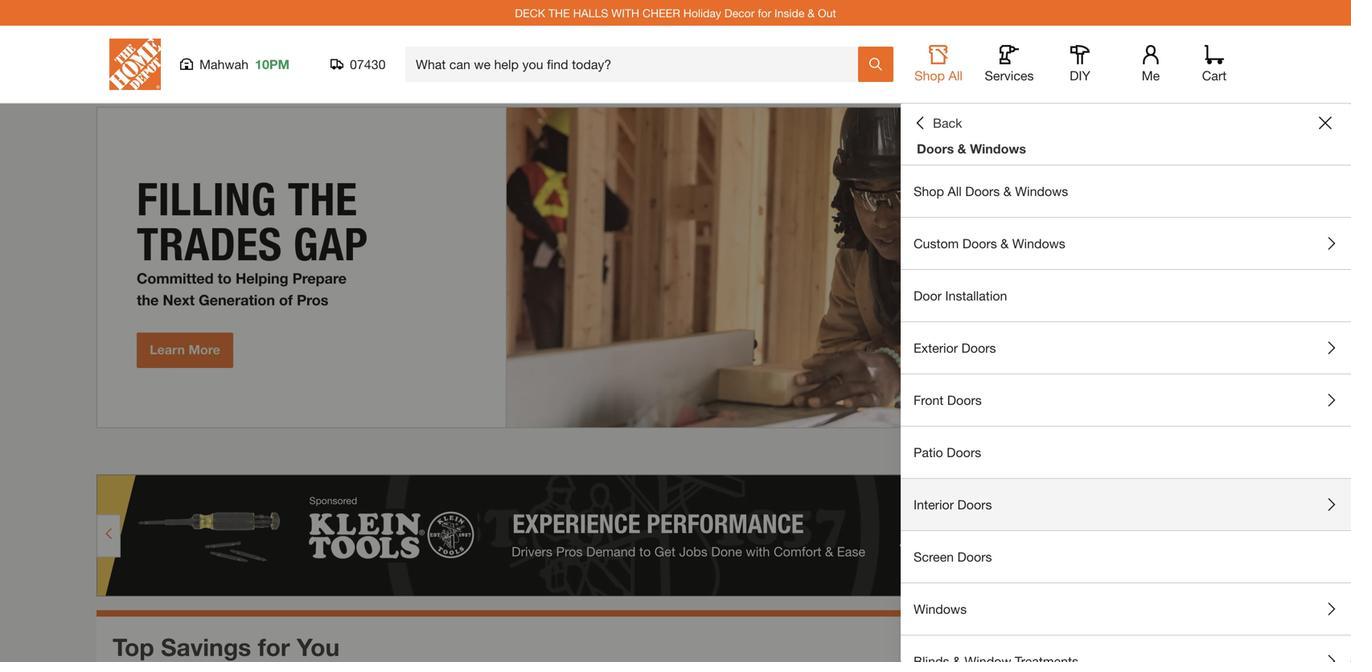 Task type: vqa. For each thing, say whether or not it's contained in the screenshot.
'Vinyl'
no



Task type: locate. For each thing, give the bounding box(es) containing it.
doors & windows
[[917, 141, 1027, 156]]

doors right the screen
[[958, 550, 992, 565]]

1 vertical spatial shop
[[914, 184, 944, 199]]

cart
[[1203, 68, 1227, 83]]

front doors
[[914, 393, 982, 408]]

doors right interior
[[958, 498, 992, 513]]

shop inside button
[[915, 68, 945, 83]]

custom doors & windows
[[914, 236, 1066, 251]]

diy
[[1070, 68, 1091, 83]]

shop
[[915, 68, 945, 83], [914, 184, 944, 199]]

0 horizontal spatial for
[[258, 633, 290, 662]]

shop up back button
[[915, 68, 945, 83]]

diy button
[[1055, 45, 1106, 84]]

screen doors
[[914, 550, 992, 565]]

inside
[[775, 6, 805, 20]]

for left you
[[258, 633, 290, 662]]

doors right front
[[948, 393, 982, 408]]

windows up custom doors & windows
[[1015, 184, 1069, 199]]

all up back
[[949, 68, 963, 83]]

1 horizontal spatial for
[[758, 6, 772, 20]]

custom
[[914, 236, 959, 251]]

doors right 'exterior'
[[962, 341, 996, 356]]

menu containing shop all doors & windows
[[901, 166, 1352, 663]]

07430 button
[[331, 56, 386, 72]]

for
[[758, 6, 772, 20], [258, 633, 290, 662]]

doors down doors & windows
[[966, 184, 1000, 199]]

mahwah
[[200, 57, 249, 72]]

0 vertical spatial all
[[949, 68, 963, 83]]

the home depot logo image
[[109, 39, 161, 90]]

all
[[949, 68, 963, 83], [948, 184, 962, 199]]

shop up custom
[[914, 184, 944, 199]]

doors
[[917, 141, 954, 156], [966, 184, 1000, 199], [963, 236, 997, 251], [962, 341, 996, 356], [948, 393, 982, 408], [947, 445, 982, 461], [958, 498, 992, 513], [958, 550, 992, 565]]

patio doors link
[[901, 427, 1352, 479]]

1 vertical spatial for
[[258, 633, 290, 662]]

0 vertical spatial shop
[[915, 68, 945, 83]]

menu
[[901, 166, 1352, 663]]

shop all doors & windows link
[[901, 166, 1352, 217]]

windows up shop all doors & windows
[[970, 141, 1027, 156]]

& inside shop all doors & windows link
[[1004, 184, 1012, 199]]

exterior
[[914, 341, 958, 356]]

all inside shop all button
[[949, 68, 963, 83]]

cheer
[[643, 6, 680, 20]]

door installation
[[914, 288, 1008, 304]]

mahwah 10pm
[[200, 57, 290, 72]]

all inside shop all doors & windows link
[[948, 184, 962, 199]]

windows
[[970, 141, 1027, 156], [1015, 184, 1069, 199], [1013, 236, 1066, 251], [914, 602, 967, 617]]

deck the halls with cheer holiday decor for inside & out
[[515, 6, 837, 20]]

all down doors & windows
[[948, 184, 962, 199]]

doors right custom
[[963, 236, 997, 251]]

10pm
[[255, 57, 290, 72]]

doors right patio
[[947, 445, 982, 461]]

cart link
[[1197, 45, 1233, 84]]

screen
[[914, 550, 954, 565]]

interior doors button
[[901, 479, 1352, 531]]

1 vertical spatial all
[[948, 184, 962, 199]]

shop all button
[[913, 45, 965, 84]]

& down back
[[958, 141, 967, 156]]

top
[[113, 633, 154, 662]]

doors for interior doors
[[958, 498, 992, 513]]

& down shop all doors & windows
[[1001, 236, 1009, 251]]

&
[[808, 6, 815, 20], [958, 141, 967, 156], [1004, 184, 1012, 199], [1001, 236, 1009, 251]]

services button
[[984, 45, 1035, 84]]

screen doors link
[[901, 532, 1352, 583]]

& up custom doors & windows
[[1004, 184, 1012, 199]]

What can we help you find today? search field
[[416, 47, 858, 81]]

doors for patio doors
[[947, 445, 982, 461]]

feedback link image
[[1330, 272, 1352, 359]]

& inside custom doors & windows button
[[1001, 236, 1009, 251]]

for left inside
[[758, 6, 772, 20]]

holiday
[[684, 6, 722, 20]]



Task type: describe. For each thing, give the bounding box(es) containing it.
the
[[549, 6, 570, 20]]

& left the out on the right
[[808, 6, 815, 20]]

deck
[[515, 6, 546, 20]]

back button
[[914, 115, 963, 131]]

windows down shop all doors & windows
[[1013, 236, 1066, 251]]

image for filling the trades gap committed to helping prepare  the next generation of pros image
[[97, 107, 1255, 429]]

exterior doors
[[914, 341, 996, 356]]

drawer close image
[[1319, 117, 1332, 130]]

decor
[[725, 6, 755, 20]]

doors for exterior doors
[[962, 341, 996, 356]]

front doors button
[[901, 375, 1352, 426]]

door installation link
[[901, 270, 1352, 322]]

doors for custom doors & windows
[[963, 236, 997, 251]]

me
[[1142, 68, 1160, 83]]

you
[[297, 633, 340, 662]]

shop all doors & windows
[[914, 184, 1069, 199]]

doors for front doors
[[948, 393, 982, 408]]

savings
[[161, 633, 251, 662]]

deck the halls with cheer holiday decor for inside & out link
[[515, 6, 837, 20]]

patio
[[914, 445, 943, 461]]

door
[[914, 288, 942, 304]]

shop all
[[915, 68, 963, 83]]

doors down back button
[[917, 141, 954, 156]]

all for shop all
[[949, 68, 963, 83]]

all for shop all doors & windows
[[948, 184, 962, 199]]

windows down the screen
[[914, 602, 967, 617]]

interior doors
[[914, 498, 992, 513]]

top savings for you
[[113, 633, 340, 662]]

out
[[818, 6, 837, 20]]

back
[[933, 115, 963, 131]]

shop for shop all doors & windows
[[914, 184, 944, 199]]

windows button
[[901, 584, 1352, 636]]

0 vertical spatial for
[[758, 6, 772, 20]]

exterior doors button
[[901, 323, 1352, 374]]

with
[[612, 6, 640, 20]]

front
[[914, 393, 944, 408]]

patio doors
[[914, 445, 982, 461]]

07430
[[350, 57, 386, 72]]

custom doors & windows button
[[901, 218, 1352, 270]]

interior
[[914, 498, 954, 513]]

halls
[[573, 6, 609, 20]]

shop for shop all
[[915, 68, 945, 83]]

installation
[[946, 288, 1008, 304]]

services
[[985, 68, 1034, 83]]

me button
[[1126, 45, 1177, 84]]

doors for screen doors
[[958, 550, 992, 565]]



